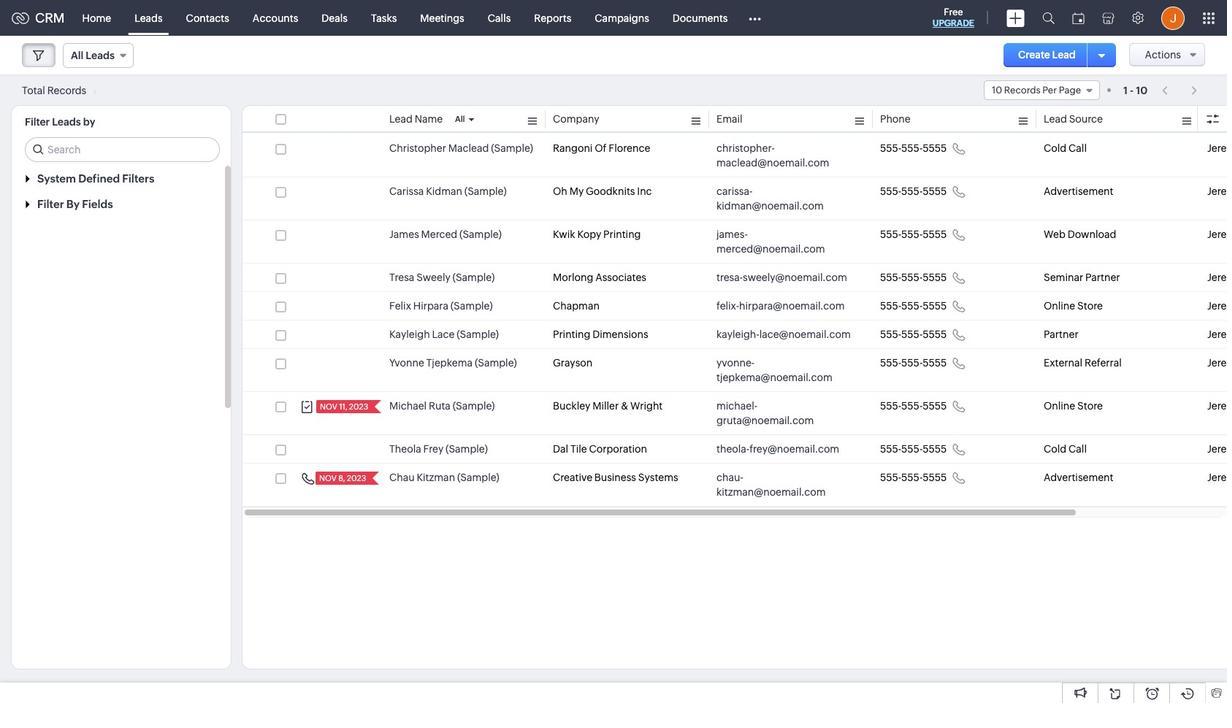 Task type: locate. For each thing, give the bounding box(es) containing it.
nov left 11,
[[320, 403, 338, 411]]

2023 for chau kitzman (sample)
[[347, 474, 366, 483]]

kayleigh-lace@noemail.com link
[[717, 327, 851, 342]]

fields
[[82, 198, 113, 210]]

grayson
[[553, 357, 593, 369]]

(sample) for theola frey (sample)
[[446, 444, 488, 455]]

(sample) for tresa sweely (sample)
[[453, 272, 495, 284]]

8 555-555-5555 from the top
[[881, 400, 947, 412]]

tasks link
[[359, 0, 409, 35]]

2 online store from the top
[[1044, 400, 1103, 412]]

filter by fields button
[[12, 191, 231, 217]]

michael ruta (sample)
[[389, 400, 495, 412]]

1 vertical spatial all
[[455, 115, 465, 123]]

1 vertical spatial store
[[1078, 400, 1103, 412]]

sweely
[[417, 272, 451, 284]]

yvonne
[[389, 357, 424, 369]]

filter for filter leads by
[[25, 116, 50, 128]]

0 vertical spatial advertisement
[[1044, 186, 1114, 197]]

source
[[1070, 113, 1103, 125]]

0 vertical spatial online
[[1044, 300, 1076, 312]]

8 5555 from the top
[[923, 400, 947, 412]]

search element
[[1034, 0, 1064, 36]]

dal tile corporation
[[553, 444, 647, 455]]

1 vertical spatial nov
[[319, 474, 337, 483]]

0 vertical spatial filter
[[25, 116, 50, 128]]

1 call from the top
[[1069, 142, 1087, 154]]

6 jerem from the top
[[1208, 329, 1228, 341]]

records inside field
[[1005, 85, 1041, 96]]

defined
[[78, 172, 120, 185]]

1 online store from the top
[[1044, 300, 1103, 312]]

(sample) right sweely
[[453, 272, 495, 284]]

felix
[[389, 300, 411, 312]]

christopher maclead (sample) link
[[389, 141, 533, 156]]

download
[[1068, 229, 1117, 240]]

online store down external referral
[[1044, 400, 1103, 412]]

2023
[[349, 403, 368, 411], [347, 474, 366, 483]]

(sample) right kitzman
[[457, 472, 500, 484]]

tasks
[[371, 12, 397, 24]]

jerem for christopher- maclead@noemail.com
[[1208, 142, 1228, 154]]

0 vertical spatial partner
[[1086, 272, 1121, 284]]

nov left 8,
[[319, 474, 337, 483]]

1 jerem from the top
[[1208, 142, 1228, 154]]

store down seminar partner
[[1078, 300, 1103, 312]]

0 horizontal spatial all
[[71, 50, 84, 61]]

0 vertical spatial 2023
[[349, 403, 368, 411]]

leads left by
[[52, 116, 81, 128]]

lead for lead
[[1208, 113, 1228, 125]]

navigation
[[1155, 80, 1206, 101]]

2 555-555-5555 from the top
[[881, 186, 947, 197]]

2 5555 from the top
[[923, 186, 947, 197]]

10 left per
[[992, 85, 1003, 96]]

filter left by
[[37, 198, 64, 210]]

online store for michael- gruta@noemail.com
[[1044, 400, 1103, 412]]

call for christopher- maclead@noemail.com
[[1069, 142, 1087, 154]]

1 vertical spatial advertisement
[[1044, 472, 1114, 484]]

all leads
[[71, 50, 115, 61]]

0 vertical spatial cold
[[1044, 142, 1067, 154]]

555-555-5555 for felix-hirpara@noemail.com
[[881, 300, 947, 312]]

2 store from the top
[[1078, 400, 1103, 412]]

external referral
[[1044, 357, 1122, 369]]

tresa-
[[717, 272, 743, 284]]

jerem for tresa-sweely@noemail.com
[[1208, 272, 1228, 284]]

rangoni
[[553, 142, 593, 154]]

(sample) for yvonne tjepkema (sample)
[[475, 357, 517, 369]]

(sample) right tjepkema
[[475, 357, 517, 369]]

advertisement
[[1044, 186, 1114, 197], [1044, 472, 1114, 484]]

tjepkema@noemail.com
[[717, 372, 833, 384]]

10 inside field
[[992, 85, 1003, 96]]

10 5555 from the top
[[923, 472, 947, 484]]

leads inside all leads field
[[86, 50, 115, 61]]

2 vertical spatial leads
[[52, 116, 81, 128]]

(sample) for kayleigh lace (sample)
[[457, 329, 499, 341]]

4 jerem from the top
[[1208, 272, 1228, 284]]

leads right home link
[[135, 12, 163, 24]]

systems
[[639, 472, 679, 484]]

0 vertical spatial cold call
[[1044, 142, 1087, 154]]

partner right seminar
[[1086, 272, 1121, 284]]

(sample) right frey
[[446, 444, 488, 455]]

1 cold from the top
[[1044, 142, 1067, 154]]

7 5555 from the top
[[923, 357, 947, 369]]

3 555-555-5555 from the top
[[881, 229, 947, 240]]

documents
[[673, 12, 728, 24]]

0 vertical spatial store
[[1078, 300, 1103, 312]]

0 vertical spatial call
[[1069, 142, 1087, 154]]

0 vertical spatial online store
[[1044, 300, 1103, 312]]

1 horizontal spatial all
[[455, 115, 465, 123]]

dimensions
[[593, 329, 649, 341]]

0 vertical spatial nov
[[320, 403, 338, 411]]

online store down seminar partner
[[1044, 300, 1103, 312]]

1 horizontal spatial partner
[[1086, 272, 1121, 284]]

1 vertical spatial filter
[[37, 198, 64, 210]]

felix hirpara (sample) link
[[389, 299, 493, 313]]

profile element
[[1153, 0, 1194, 35]]

555-555-5555 for james- merced@noemail.com
[[881, 229, 947, 240]]

system defined filters button
[[12, 166, 231, 191]]

2 cold from the top
[[1044, 444, 1067, 455]]

555-555-5555 for theola-frey@noemail.com
[[881, 444, 947, 455]]

(sample) right ruta at left bottom
[[453, 400, 495, 412]]

9 5555 from the top
[[923, 444, 947, 455]]

calendar image
[[1073, 12, 1085, 24]]

1 online from the top
[[1044, 300, 1076, 312]]

5 5555 from the top
[[923, 300, 947, 312]]

1 5555 from the top
[[923, 142, 947, 154]]

printing
[[604, 229, 641, 240], [553, 329, 591, 341]]

online
[[1044, 300, 1076, 312], [1044, 400, 1076, 412]]

2023 right 8,
[[347, 474, 366, 483]]

2 jerem from the top
[[1208, 186, 1228, 197]]

morlong associates
[[553, 272, 647, 284]]

6 5555 from the top
[[923, 329, 947, 341]]

carissa kidman (sample)
[[389, 186, 507, 197]]

nov inside nov 8, 2023 'link'
[[319, 474, 337, 483]]

cold for theola-frey@noemail.com
[[1044, 444, 1067, 455]]

leads up the loading image
[[86, 50, 115, 61]]

4 5555 from the top
[[923, 272, 947, 284]]

lead
[[1053, 49, 1076, 61], [389, 113, 413, 125], [1044, 113, 1067, 125], [1208, 113, 1228, 125]]

1 vertical spatial 2023
[[347, 474, 366, 483]]

christopher-
[[717, 142, 775, 154]]

business
[[595, 472, 636, 484]]

1 vertical spatial leads
[[86, 50, 115, 61]]

jerem for theola-frey@noemail.com
[[1208, 444, 1228, 455]]

0 horizontal spatial 10
[[992, 85, 1003, 96]]

0 horizontal spatial partner
[[1044, 329, 1079, 341]]

2 cold call from the top
[[1044, 444, 1087, 455]]

9 jerem from the top
[[1208, 444, 1228, 455]]

yvonne- tjepkema@noemail.com link
[[717, 356, 851, 385]]

1 vertical spatial cold call
[[1044, 444, 1087, 455]]

2 online from the top
[[1044, 400, 1076, 412]]

3 jerem from the top
[[1208, 229, 1228, 240]]

1 horizontal spatial leads
[[86, 50, 115, 61]]

(sample) right "kidman"
[[465, 186, 507, 197]]

store down external referral
[[1078, 400, 1103, 412]]

partner up external
[[1044, 329, 1079, 341]]

row group
[[243, 134, 1228, 507]]

7 555-555-5555 from the top
[[881, 357, 947, 369]]

1 vertical spatial printing
[[553, 329, 591, 341]]

carissa kidman (sample) link
[[389, 184, 507, 199]]

buckley
[[553, 400, 591, 412]]

kwik kopy printing
[[553, 229, 641, 240]]

accounts
[[253, 12, 298, 24]]

1 555-555-5555 from the top
[[881, 142, 947, 154]]

online down seminar
[[1044, 300, 1076, 312]]

8,
[[338, 474, 345, 483]]

records left the loading image
[[47, 84, 86, 96]]

all inside field
[[71, 50, 84, 61]]

all for all leads
[[71, 50, 84, 61]]

crm link
[[12, 10, 65, 26]]

3 5555 from the top
[[923, 229, 947, 240]]

1
[[1124, 84, 1128, 96]]

10 jerem from the top
[[1208, 472, 1228, 484]]

all up christopher maclead (sample) link
[[455, 115, 465, 123]]

system
[[37, 172, 76, 185]]

michael- gruta@noemail.com
[[717, 400, 814, 427]]

jerem for kayleigh-lace@noemail.com
[[1208, 329, 1228, 341]]

felix-
[[717, 300, 740, 312]]

0 vertical spatial all
[[71, 50, 84, 61]]

555-555-5555
[[881, 142, 947, 154], [881, 186, 947, 197], [881, 229, 947, 240], [881, 272, 947, 284], [881, 300, 947, 312], [881, 329, 947, 341], [881, 357, 947, 369], [881, 400, 947, 412], [881, 444, 947, 455], [881, 472, 947, 484]]

2 horizontal spatial leads
[[135, 12, 163, 24]]

(sample) up kayleigh lace (sample)
[[451, 300, 493, 312]]

555-
[[881, 142, 902, 154], [902, 142, 923, 154], [881, 186, 902, 197], [902, 186, 923, 197], [881, 229, 902, 240], [902, 229, 923, 240], [881, 272, 902, 284], [902, 272, 923, 284], [881, 300, 902, 312], [902, 300, 923, 312], [881, 329, 902, 341], [902, 329, 923, 341], [881, 357, 902, 369], [902, 357, 923, 369], [881, 400, 902, 412], [902, 400, 923, 412], [881, 444, 902, 455], [902, 444, 923, 455], [881, 472, 902, 484], [902, 472, 923, 484]]

nov inside nov 11, 2023 link
[[320, 403, 338, 411]]

jerem
[[1208, 142, 1228, 154], [1208, 186, 1228, 197], [1208, 229, 1228, 240], [1208, 272, 1228, 284], [1208, 300, 1228, 312], [1208, 329, 1228, 341], [1208, 357, 1228, 369], [1208, 400, 1228, 412], [1208, 444, 1228, 455], [1208, 472, 1228, 484]]

9 555-555-5555 from the top
[[881, 444, 947, 455]]

all up total records
[[71, 50, 84, 61]]

0 horizontal spatial leads
[[52, 116, 81, 128]]

kayleigh-lace@noemail.com
[[717, 329, 851, 341]]

printing up grayson
[[553, 329, 591, 341]]

8 jerem from the top
[[1208, 400, 1228, 412]]

1 vertical spatial cold
[[1044, 444, 1067, 455]]

create
[[1019, 49, 1051, 61]]

4 555-555-5555 from the top
[[881, 272, 947, 284]]

2023 right 11,
[[349, 403, 368, 411]]

2 call from the top
[[1069, 444, 1087, 455]]

(sample) for james merced (sample)
[[460, 229, 502, 240]]

1 store from the top
[[1078, 300, 1103, 312]]

2 advertisement from the top
[[1044, 472, 1114, 484]]

(sample) right lace
[[457, 329, 499, 341]]

1 advertisement from the top
[[1044, 186, 1114, 197]]

store for felix-hirpara@noemail.com
[[1078, 300, 1103, 312]]

call
[[1069, 142, 1087, 154], [1069, 444, 1087, 455]]

0 horizontal spatial records
[[47, 84, 86, 96]]

(sample) for felix hirpara (sample)
[[451, 300, 493, 312]]

0 vertical spatial leads
[[135, 12, 163, 24]]

page
[[1059, 85, 1081, 96]]

5 jerem from the top
[[1208, 300, 1228, 312]]

10 555-555-5555 from the top
[[881, 472, 947, 484]]

tresa-sweely@noemail.com
[[717, 272, 847, 284]]

7 jerem from the top
[[1208, 357, 1228, 369]]

rangoni of florence
[[553, 142, 651, 154]]

online store
[[1044, 300, 1103, 312], [1044, 400, 1103, 412]]

chau kitzman (sample)
[[389, 472, 500, 484]]

555-555-5555 for tresa-sweely@noemail.com
[[881, 272, 947, 284]]

(sample) right maclead
[[491, 142, 533, 154]]

5 555-555-5555 from the top
[[881, 300, 947, 312]]

lead for lead source
[[1044, 113, 1067, 125]]

felix-hirpara@noemail.com
[[717, 300, 845, 312]]

oh my goodknits inc
[[553, 186, 652, 197]]

5555 for christopher- maclead@noemail.com
[[923, 142, 947, 154]]

1 horizontal spatial records
[[1005, 85, 1041, 96]]

5555 for james- merced@noemail.com
[[923, 229, 947, 240]]

records for 10
[[1005, 85, 1041, 96]]

5555
[[923, 142, 947, 154], [923, 186, 947, 197], [923, 229, 947, 240], [923, 272, 947, 284], [923, 300, 947, 312], [923, 329, 947, 341], [923, 357, 947, 369], [923, 400, 947, 412], [923, 444, 947, 455], [923, 472, 947, 484]]

search image
[[1043, 12, 1055, 24]]

2023 inside 'link'
[[347, 474, 366, 483]]

all
[[71, 50, 84, 61], [455, 115, 465, 123]]

filter inside dropdown button
[[37, 198, 64, 210]]

tresa sweely (sample) link
[[389, 270, 495, 285]]

nov for michael
[[320, 403, 338, 411]]

555-555-5555 for chau- kitzman@noemail.com
[[881, 472, 947, 484]]

carissa
[[389, 186, 424, 197]]

1 cold call from the top
[[1044, 142, 1087, 154]]

Search text field
[[26, 138, 219, 161]]

online down external
[[1044, 400, 1076, 412]]

calls link
[[476, 0, 523, 35]]

chau
[[389, 472, 415, 484]]

5555 for tresa-sweely@noemail.com
[[923, 272, 947, 284]]

6 555-555-5555 from the top
[[881, 329, 947, 341]]

1 vertical spatial online
[[1044, 400, 1076, 412]]

filter down total
[[25, 116, 50, 128]]

555-555-5555 for carissa- kidman@noemail.com
[[881, 186, 947, 197]]

chau-
[[717, 472, 744, 484]]

store
[[1078, 300, 1103, 312], [1078, 400, 1103, 412]]

(sample) right merced
[[460, 229, 502, 240]]

florence
[[609, 142, 651, 154]]

1 vertical spatial online store
[[1044, 400, 1103, 412]]

christopher- maclead@noemail.com link
[[717, 141, 851, 170]]

(sample) for chau kitzman (sample)
[[457, 472, 500, 484]]

printing right kopy
[[604, 229, 641, 240]]

reports link
[[523, 0, 583, 35]]

All Leads field
[[63, 43, 134, 68]]

10 right - on the right top of the page
[[1136, 84, 1148, 96]]

1 vertical spatial call
[[1069, 444, 1087, 455]]

james merced (sample) link
[[389, 227, 502, 242]]

filter
[[25, 116, 50, 128], [37, 198, 64, 210]]

leads
[[135, 12, 163, 24], [86, 50, 115, 61], [52, 116, 81, 128]]

555-555-5555 for christopher- maclead@noemail.com
[[881, 142, 947, 154]]

total records
[[22, 84, 86, 96]]

records left per
[[1005, 85, 1041, 96]]

1 horizontal spatial printing
[[604, 229, 641, 240]]



Task type: vqa. For each thing, say whether or not it's contained in the screenshot.


Task type: describe. For each thing, give the bounding box(es) containing it.
555-555-5555 for kayleigh-lace@noemail.com
[[881, 329, 947, 341]]

deals
[[322, 12, 348, 24]]

nov 8, 2023 link
[[316, 472, 368, 485]]

leads inside leads link
[[135, 12, 163, 24]]

home link
[[71, 0, 123, 35]]

name
[[415, 113, 443, 125]]

cold call for theola-frey@noemail.com
[[1044, 444, 1087, 455]]

kitzman@noemail.com
[[717, 487, 826, 498]]

10 Records Per Page field
[[984, 80, 1100, 100]]

profile image
[[1162, 6, 1185, 30]]

carissa-
[[717, 186, 753, 197]]

kitzman
[[417, 472, 455, 484]]

chau- kitzman@noemail.com
[[717, 472, 826, 498]]

michael
[[389, 400, 427, 412]]

0 horizontal spatial printing
[[553, 329, 591, 341]]

filter for filter by fields
[[37, 198, 64, 210]]

seminar
[[1044, 272, 1084, 284]]

christopher- maclead@noemail.com
[[717, 142, 830, 169]]

kwik
[[553, 229, 575, 240]]

web download
[[1044, 229, 1117, 240]]

leads for all leads
[[86, 50, 115, 61]]

hirpara
[[413, 300, 449, 312]]

documents link
[[661, 0, 740, 35]]

referral
[[1085, 357, 1122, 369]]

jerem for yvonne- tjepkema@noemail.com
[[1208, 357, 1228, 369]]

5555 for kayleigh-lace@noemail.com
[[923, 329, 947, 341]]

kayleigh lace (sample) link
[[389, 327, 499, 342]]

1 horizontal spatial 10
[[1136, 84, 1148, 96]]

system defined filters
[[37, 172, 154, 185]]

leads link
[[123, 0, 174, 35]]

cold call for christopher- maclead@noemail.com
[[1044, 142, 1087, 154]]

jerem for felix-hirpara@noemail.com
[[1208, 300, 1228, 312]]

buckley miller & wright
[[553, 400, 663, 412]]

yvonne- tjepkema@noemail.com
[[717, 357, 833, 384]]

2023 for michael ruta (sample)
[[349, 403, 368, 411]]

nov for chau
[[319, 474, 337, 483]]

5555 for theola-frey@noemail.com
[[923, 444, 947, 455]]

chau kitzman (sample) link
[[389, 471, 500, 485]]

my
[[570, 186, 584, 197]]

carissa- kidman@noemail.com link
[[717, 184, 851, 213]]

actions
[[1145, 49, 1182, 61]]

kopy
[[578, 229, 602, 240]]

records for total
[[47, 84, 86, 96]]

create lead button
[[1004, 43, 1091, 67]]

&
[[621, 400, 629, 412]]

maclead@noemail.com
[[717, 157, 830, 169]]

create menu element
[[998, 0, 1034, 35]]

jerem for chau- kitzman@noemail.com
[[1208, 472, 1228, 484]]

reports
[[534, 12, 572, 24]]

contacts
[[186, 12, 229, 24]]

dal
[[553, 444, 569, 455]]

james- merced@noemail.com link
[[717, 227, 851, 256]]

meetings
[[420, 12, 465, 24]]

555-555-5555 for michael- gruta@noemail.com
[[881, 400, 947, 412]]

crm
[[35, 10, 65, 26]]

felix hirpara (sample)
[[389, 300, 493, 312]]

filter leads by
[[25, 116, 95, 128]]

creative
[[553, 472, 593, 484]]

online store for felix-hirpara@noemail.com
[[1044, 300, 1103, 312]]

jerem for james- merced@noemail.com
[[1208, 229, 1228, 240]]

campaigns link
[[583, 0, 661, 35]]

5555 for michael- gruta@noemail.com
[[923, 400, 947, 412]]

advertisement for carissa- kidman@noemail.com
[[1044, 186, 1114, 197]]

michael-
[[717, 400, 758, 412]]

call for theola-frey@noemail.com
[[1069, 444, 1087, 455]]

5555 for yvonne- tjepkema@noemail.com
[[923, 357, 947, 369]]

5555 for carissa- kidman@noemail.com
[[923, 186, 947, 197]]

jerem for michael- gruta@noemail.com
[[1208, 400, 1228, 412]]

(sample) for christopher maclead (sample)
[[491, 142, 533, 154]]

Other Modules field
[[740, 6, 771, 30]]

upgrade
[[933, 18, 975, 28]]

5555 for chau- kitzman@noemail.com
[[923, 472, 947, 484]]

loading image
[[88, 89, 96, 94]]

store for michael- gruta@noemail.com
[[1078, 400, 1103, 412]]

corporation
[[589, 444, 647, 455]]

online for felix-hirpara@noemail.com
[[1044, 300, 1076, 312]]

merced@noemail.com
[[717, 243, 825, 255]]

cold for christopher- maclead@noemail.com
[[1044, 142, 1067, 154]]

jerem for carissa- kidman@noemail.com
[[1208, 186, 1228, 197]]

(sample) for carissa kidman (sample)
[[465, 186, 507, 197]]

555-555-5555 for yvonne- tjepkema@noemail.com
[[881, 357, 947, 369]]

tresa
[[389, 272, 415, 284]]

create menu image
[[1007, 9, 1025, 27]]

seminar partner
[[1044, 272, 1121, 284]]

chau- kitzman@noemail.com link
[[717, 471, 851, 500]]

christopher
[[389, 142, 446, 154]]

by
[[83, 116, 95, 128]]

deals link
[[310, 0, 359, 35]]

maclead
[[448, 142, 489, 154]]

tjepkema
[[426, 357, 473, 369]]

ruta
[[429, 400, 451, 412]]

row group containing christopher maclead (sample)
[[243, 134, 1228, 507]]

hirpara@noemail.com
[[740, 300, 845, 312]]

advertisement for chau- kitzman@noemail.com
[[1044, 472, 1114, 484]]

chapman
[[553, 300, 600, 312]]

per
[[1043, 85, 1057, 96]]

michael ruta (sample) link
[[389, 399, 495, 414]]

all for all
[[455, 115, 465, 123]]

printing dimensions
[[553, 329, 649, 341]]

lead for lead name
[[389, 113, 413, 125]]

accounts link
[[241, 0, 310, 35]]

create lead
[[1019, 49, 1076, 61]]

theola
[[389, 444, 421, 455]]

carissa- kidman@noemail.com
[[717, 186, 824, 212]]

theola-
[[717, 444, 750, 455]]

of
[[595, 142, 607, 154]]

online for michael- gruta@noemail.com
[[1044, 400, 1076, 412]]

christopher maclead (sample)
[[389, 142, 533, 154]]

leads for filter leads by
[[52, 116, 81, 128]]

lead source
[[1044, 113, 1103, 125]]

lead inside button
[[1053, 49, 1076, 61]]

nov 11, 2023
[[320, 403, 368, 411]]

(sample) for michael ruta (sample)
[[453, 400, 495, 412]]

nov 11, 2023 link
[[316, 400, 370, 414]]

associates
[[596, 272, 647, 284]]

oh
[[553, 186, 568, 197]]

logo image
[[12, 12, 29, 24]]

morlong
[[553, 272, 594, 284]]

kayleigh lace (sample)
[[389, 329, 499, 341]]

phone
[[881, 113, 911, 125]]

james-
[[717, 229, 748, 240]]

felix-hirpara@noemail.com link
[[717, 299, 845, 313]]

yvonne-
[[717, 357, 755, 369]]

0 vertical spatial printing
[[604, 229, 641, 240]]

filter by fields
[[37, 198, 113, 210]]

5555 for felix-hirpara@noemail.com
[[923, 300, 947, 312]]

wright
[[631, 400, 663, 412]]

10 records per page
[[992, 85, 1081, 96]]

1 vertical spatial partner
[[1044, 329, 1079, 341]]



